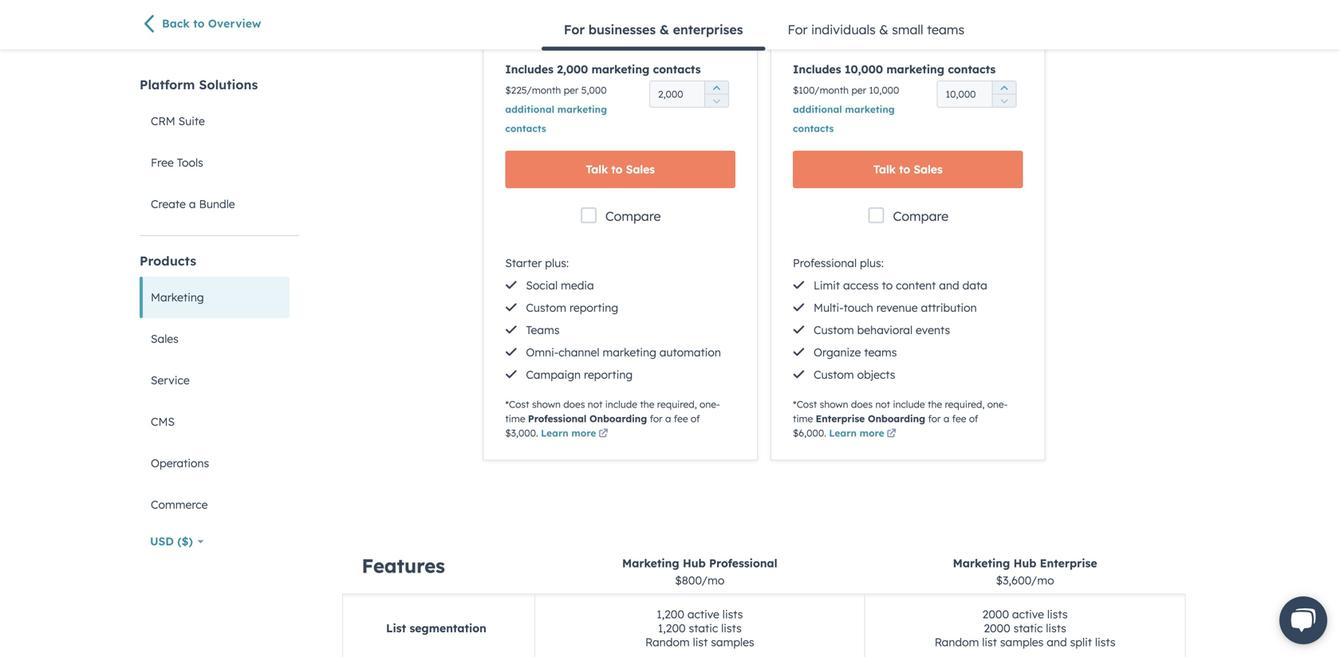 Task type: describe. For each thing, give the bounding box(es) containing it.
link opens in a new window image for enterprise
[[887, 427, 897, 442]]

automation
[[660, 345, 721, 359]]

multi-touch revenue attribution
[[814, 301, 977, 315]]

small
[[892, 22, 924, 38]]

list segmentation
[[386, 621, 487, 635]]

content
[[896, 278, 936, 292]]

($)
[[177, 535, 193, 549]]

cms link
[[140, 401, 290, 443]]

hub for $800
[[683, 556, 706, 570]]

includes 10,000 marketing contacts
[[793, 62, 996, 76]]

2 compare from the left
[[893, 208, 949, 224]]

0 vertical spatial 10,000
[[845, 62, 883, 76]]

objects
[[857, 368, 896, 382]]

list for 1,200
[[693, 635, 708, 649]]

service link
[[140, 360, 290, 401]]

service
[[151, 373, 190, 387]]

free
[[151, 156, 174, 170]]

commit annually
[[528, 17, 598, 28]]

static for 1,200
[[689, 621, 718, 635]]

crm
[[151, 114, 175, 128]]

products
[[140, 253, 196, 269]]

crm suite
[[151, 114, 205, 128]]

fee for professional onboarding for a fee of $3,000 .
[[674, 413, 688, 425]]

2 talk to sales link from the left
[[793, 151, 1023, 188]]

custom objects
[[814, 368, 896, 382]]

/month for 2,000
[[527, 84, 561, 96]]

for individuals & small teams
[[788, 22, 965, 38]]

back to overview
[[162, 17, 261, 31]]

create a bundle
[[151, 197, 235, 211]]

enterprise inside enterprise onboarding for a fee of $6,000 .
[[816, 413, 865, 425]]

for for professional onboarding
[[650, 413, 663, 425]]

random for 1,200
[[646, 635, 690, 649]]

the for enterprise onboarding
[[928, 398, 942, 410]]

marketing for marketing hub enterprise $3,600 /mo
[[953, 556, 1010, 570]]

group for includes 2,000 marketing contacts
[[705, 80, 728, 108]]

sales for second talk to sales link from right
[[626, 162, 655, 176]]

*cost shown does not include the required, one- time for professional onboarding
[[505, 398, 720, 425]]

save
[[657, 11, 680, 22]]

talk to sales for second talk to sales link from right
[[586, 162, 655, 176]]

professional inside marketing hub professional $800 /mo
[[709, 556, 778, 570]]

create
[[151, 197, 186, 211]]

behavioral
[[857, 323, 913, 337]]

additional marketing contacts button for 2,000
[[505, 103, 607, 134]]

include for enterprise onboarding
[[893, 398, 925, 410]]

social media
[[526, 278, 594, 292]]

platform solutions element
[[140, 76, 299, 225]]

channel
[[559, 345, 600, 359]]

reporting for custom reporting
[[570, 301, 618, 315]]

segmentation
[[410, 621, 487, 635]]

talk for 1st talk to sales link from the right
[[874, 162, 896, 176]]

custom reporting
[[526, 301, 618, 315]]

link opens in a new window image for professional
[[599, 427, 608, 442]]

professional for plus:
[[793, 256, 857, 270]]

bundle
[[199, 197, 235, 211]]

& for businesses
[[660, 22, 669, 38]]

professional for onboarding
[[528, 413, 587, 425]]

omni-channel marketing automation
[[526, 345, 721, 359]]

professional plus:
[[793, 256, 884, 270]]

onboarding for enterprise onboarding
[[868, 413, 926, 425]]

free tools
[[151, 156, 203, 170]]

touch
[[844, 301, 874, 315]]

and inside 2000 active lists 2000 static lists random list samples and split lists
[[1047, 635, 1067, 649]]

learn more link for professional
[[541, 427, 611, 442]]

*cost shown does not include the required, one- time for enterprise onboarding
[[793, 398, 1008, 425]]

list
[[386, 621, 406, 635]]

$3,600
[[996, 574, 1031, 588]]

social
[[526, 278, 558, 292]]

split
[[1070, 635, 1092, 649]]

multi-
[[814, 301, 844, 315]]

revenue
[[877, 301, 918, 315]]

$100 /month per 10,000 additional marketing contacts
[[793, 84, 900, 134]]

. for $3,000
[[536, 427, 538, 439]]

2000 active lists 2000 static lists random list samples and split lists
[[935, 607, 1116, 649]]

custom for custom objects
[[814, 368, 854, 382]]

sales link
[[140, 318, 290, 360]]

platform solutions
[[140, 77, 258, 93]]

list for 2000
[[982, 635, 997, 649]]

enterprise onboarding for a fee of $6,000 .
[[793, 413, 979, 439]]

for individuals & small teams link
[[766, 10, 987, 49]]

solutions
[[199, 77, 258, 93]]

features
[[362, 554, 445, 578]]

suite
[[178, 114, 205, 128]]

omni-
[[526, 345, 559, 359]]

marketing for channel
[[603, 345, 657, 359]]

a for professional onboarding for a fee of $3,000 .
[[665, 413, 671, 425]]

organize teams
[[814, 345, 897, 359]]

marketing link
[[140, 277, 290, 318]]

time for professional onboarding for a fee of $3,000 .
[[505, 413, 525, 425]]

crm suite link
[[140, 101, 290, 142]]

for for for individuals & small teams
[[788, 22, 808, 38]]

attribution
[[921, 301, 977, 315]]

10,000 inside $100 /month per 10,000 additional marketing contacts
[[869, 84, 900, 96]]

link opens in a new window image for professional
[[599, 430, 608, 439]]

does for enterprise
[[851, 398, 873, 410]]

$225
[[505, 84, 527, 96]]

organize
[[814, 345, 861, 359]]

additional marketing contacts button for 10,000
[[793, 103, 895, 134]]

usd ($) button
[[140, 526, 214, 558]]

2,000
[[557, 62, 588, 76]]

$800
[[675, 574, 702, 588]]

fee for enterprise onboarding for a fee of $6,000 .
[[952, 413, 967, 425]]

per for 2,000
[[564, 84, 579, 96]]

campaign reporting
[[526, 368, 633, 382]]

custom behavioral events
[[814, 323, 950, 337]]

additional for includes 2,000 marketing contacts
[[505, 103, 555, 115]]

learn more for enterprise
[[829, 427, 885, 439]]

save commit annually
[[643, 11, 713, 33]]

commerce
[[151, 498, 208, 512]]

includes 2,000 marketing contacts
[[505, 62, 701, 76]]

back to overview button
[[140, 14, 299, 36]]

onboarding for professional onboarding
[[590, 413, 647, 425]]

1 talk to sales link from the left
[[505, 151, 736, 188]]

professional onboarding for a fee of $3,000 .
[[505, 413, 700, 439]]

limit access to content and data
[[814, 278, 988, 292]]

reporting for campaign reporting
[[584, 368, 633, 382]]

contacts inside "$225 /month per 5,000 additional marketing contacts"
[[505, 122, 546, 134]]

businesses
[[589, 22, 656, 38]]

tools
[[177, 156, 203, 170]]

overview
[[208, 17, 261, 31]]

marketing hub enterprise $3,600 /mo
[[953, 556, 1098, 588]]

marketing inside "$225 /month per 5,000 additional marketing contacts"
[[558, 103, 607, 115]]

enterprise inside marketing hub enterprise $3,600 /mo
[[1040, 556, 1098, 570]]

samples for 1,200 static lists
[[711, 635, 755, 649]]

for for enterprise onboarding
[[928, 413, 941, 425]]

commerce link
[[140, 484, 290, 526]]

access
[[843, 278, 879, 292]]

$225 /month per 5,000 additional marketing contacts
[[505, 84, 607, 134]]

$6,000
[[793, 427, 824, 439]]

of for enterprise onboarding for a fee of $6,000 .
[[969, 413, 979, 425]]

teams
[[526, 323, 560, 337]]

$100
[[793, 84, 815, 96]]

for businesses & enterprises
[[564, 22, 743, 38]]

hub for $3,600
[[1014, 556, 1037, 570]]

operations
[[151, 456, 209, 470]]

starter
[[505, 256, 542, 270]]

campaign
[[526, 368, 581, 382]]

events
[[916, 323, 950, 337]]

samples for 2000 static lists
[[1000, 635, 1044, 649]]

free tools link
[[140, 142, 290, 184]]



Task type: locate. For each thing, give the bounding box(es) containing it.
2 link opens in a new window image from the left
[[887, 427, 897, 442]]

plus: for starter plus:
[[545, 256, 569, 270]]

random inside 2000 active lists 2000 static lists random list samples and split lists
[[935, 635, 979, 649]]

& left small at the top of page
[[880, 22, 889, 38]]

0 horizontal spatial group
[[705, 80, 728, 108]]

not up professional onboarding for a fee of $3,000 .
[[588, 398, 603, 410]]

2 . from the left
[[824, 427, 827, 439]]

0 horizontal spatial sales
[[151, 332, 179, 346]]

/month down the 'individuals'
[[815, 84, 849, 96]]

0 vertical spatial and
[[939, 278, 960, 292]]

0 horizontal spatial not
[[588, 398, 603, 410]]

for up "2,000" at top
[[564, 22, 585, 38]]

1 select number of marketing contacts: text field from the left
[[650, 80, 729, 108]]

static inside '1,200 active lists 1,200 static lists random list samples'
[[689, 621, 718, 635]]

0 horizontal spatial fee
[[674, 413, 688, 425]]

/month inside $100 /month per 10,000 additional marketing contacts
[[815, 84, 849, 96]]

onboarding inside professional onboarding for a fee of $3,000 .
[[590, 413, 647, 425]]

2 learn from the left
[[829, 427, 857, 439]]

1 horizontal spatial include
[[893, 398, 925, 410]]

onboarding down campaign reporting on the left bottom of the page
[[590, 413, 647, 425]]

learn more link right $6,000
[[829, 427, 899, 442]]

2 *cost shown does not include the required, one- time from the left
[[793, 398, 1008, 425]]

link opens in a new window image down campaign reporting on the left bottom of the page
[[599, 427, 608, 442]]

2 /month from the left
[[815, 84, 849, 96]]

1 horizontal spatial link opens in a new window image
[[887, 430, 897, 439]]

does for professional
[[563, 398, 585, 410]]

1 horizontal spatial sales
[[626, 162, 655, 176]]

1 horizontal spatial plus:
[[860, 256, 884, 270]]

0 horizontal spatial enterprise
[[816, 413, 865, 425]]

link opens in a new window image
[[599, 427, 608, 442], [887, 427, 897, 442]]

professional up $3,000 on the left bottom
[[528, 413, 587, 425]]

for
[[650, 413, 663, 425], [928, 413, 941, 425]]

1 horizontal spatial one-
[[988, 398, 1008, 410]]

marketing for 10,000
[[887, 62, 945, 76]]

2 & from the left
[[880, 22, 889, 38]]

1 /mo from the left
[[702, 574, 725, 588]]

1 shown from the left
[[532, 398, 561, 410]]

*cost up $6,000
[[793, 398, 817, 410]]

a inside professional onboarding for a fee of $3,000 .
[[665, 413, 671, 425]]

usd ($)
[[150, 535, 193, 549]]

1 plus: from the left
[[545, 256, 569, 270]]

lists
[[723, 607, 743, 621], [1048, 607, 1068, 621], [721, 621, 742, 635], [1046, 621, 1067, 635], [1095, 635, 1116, 649]]

/mo
[[702, 574, 725, 588], [1031, 574, 1055, 588]]

group for includes 10,000 marketing contacts
[[992, 80, 1016, 108]]

0 horizontal spatial and
[[939, 278, 960, 292]]

usd
[[150, 535, 174, 549]]

time for enterprise onboarding for a fee of $6,000 .
[[793, 413, 813, 425]]

group
[[705, 80, 728, 108], [992, 80, 1016, 108]]

1 of from the left
[[691, 413, 700, 425]]

1 horizontal spatial annually
[[678, 22, 713, 33]]

starter plus:
[[505, 256, 569, 270]]

active for 2000
[[1013, 607, 1044, 621]]

0 horizontal spatial of
[[691, 413, 700, 425]]

shown
[[532, 398, 561, 410], [820, 398, 849, 410]]

list inside 2000 active lists 2000 static lists random list samples and split lists
[[982, 635, 997, 649]]

list down $3,600
[[982, 635, 997, 649]]

1 vertical spatial teams
[[864, 345, 897, 359]]

1 random from the left
[[646, 635, 690, 649]]

1 for from the left
[[650, 413, 663, 425]]

1 horizontal spatial additional
[[793, 103, 842, 115]]

marketing for marketing hub professional $800 /mo
[[622, 556, 680, 570]]

products element
[[140, 252, 299, 526]]

0 vertical spatial reporting
[[570, 301, 618, 315]]

talk down "$225 /month per 5,000 additional marketing contacts"
[[586, 162, 608, 176]]

list inside '1,200 active lists 1,200 static lists random list samples'
[[693, 635, 708, 649]]

1 compare from the left
[[606, 208, 661, 224]]

random for 2000
[[935, 635, 979, 649]]

1 horizontal spatial select number of marketing contacts: text field
[[937, 80, 1017, 108]]

1 talk to sales from the left
[[586, 162, 655, 176]]

1 list from the left
[[693, 635, 708, 649]]

hub up "$800"
[[683, 556, 706, 570]]

1,200 active lists 1,200 static lists random list samples
[[646, 607, 755, 649]]

. inside enterprise onboarding for a fee of $6,000 .
[[824, 427, 827, 439]]

0 horizontal spatial link opens in a new window image
[[599, 427, 608, 442]]

1 horizontal spatial &
[[880, 22, 889, 38]]

custom for custom reporting
[[526, 301, 567, 315]]

include
[[605, 398, 638, 410], [893, 398, 925, 410]]

2 talk from the left
[[874, 162, 896, 176]]

*cost for professional onboarding
[[505, 398, 530, 410]]

0 horizontal spatial talk to sales
[[586, 162, 655, 176]]

1 horizontal spatial time
[[793, 413, 813, 425]]

shown down campaign
[[532, 398, 561, 410]]

of
[[691, 413, 700, 425], [969, 413, 979, 425]]

0 horizontal spatial select number of marketing contacts: text field
[[650, 80, 729, 108]]

additional down $225
[[505, 103, 555, 115]]

0 horizontal spatial learn more
[[541, 427, 596, 439]]

2 learn more from the left
[[829, 427, 885, 439]]

additional for includes 10,000 marketing contacts
[[793, 103, 842, 115]]

additional marketing contacts button down 5,000
[[505, 103, 607, 134]]

0 horizontal spatial time
[[505, 413, 525, 425]]

1 link opens in a new window image from the left
[[599, 427, 608, 442]]

marketing inside marketing hub professional $800 /mo
[[622, 556, 680, 570]]

2 vertical spatial custom
[[814, 368, 854, 382]]

additional inside $100 /month per 10,000 additional marketing contacts
[[793, 103, 842, 115]]

1 hub from the left
[[683, 556, 706, 570]]

not for professional
[[588, 398, 603, 410]]

1 required, from the left
[[657, 398, 697, 410]]

Select number of marketing contacts: text field
[[650, 80, 729, 108], [937, 80, 1017, 108]]

*cost shown does not include the required, one- time down objects
[[793, 398, 1008, 425]]

2 horizontal spatial sales
[[914, 162, 943, 176]]

active inside 2000 active lists 2000 static lists random list samples and split lists
[[1013, 607, 1044, 621]]

teams inside navigation
[[927, 22, 965, 38]]

marketing up "$800"
[[622, 556, 680, 570]]

$3,000
[[505, 427, 536, 439]]

1 horizontal spatial more
[[860, 427, 885, 439]]

the up professional onboarding for a fee of $3,000 .
[[640, 398, 655, 410]]

2 samples from the left
[[1000, 635, 1044, 649]]

samples down marketing hub professional $800 /mo
[[711, 635, 755, 649]]

a for enterprise onboarding for a fee of $6,000 .
[[944, 413, 950, 425]]

hub inside marketing hub enterprise $3,600 /mo
[[1014, 556, 1037, 570]]

/mo up '1,200 active lists 1,200 static lists random list samples'
[[702, 574, 725, 588]]

1 horizontal spatial talk to sales
[[874, 162, 943, 176]]

0 horizontal spatial does
[[563, 398, 585, 410]]

/mo inside marketing hub enterprise $3,600 /mo
[[1031, 574, 1055, 588]]

link opens in a new window image down campaign reporting on the left bottom of the page
[[599, 430, 608, 439]]

active down $3,600
[[1013, 607, 1044, 621]]

2 horizontal spatial professional
[[793, 256, 857, 270]]

2 does from the left
[[851, 398, 873, 410]]

1 horizontal spatial required,
[[945, 398, 985, 410]]

learn more link right $3,000 on the left bottom
[[541, 427, 611, 442]]

fee inside enterprise onboarding for a fee of $6,000 .
[[952, 413, 967, 425]]

1 horizontal spatial fee
[[952, 413, 967, 425]]

custom up organize
[[814, 323, 854, 337]]

per down "2,000" at top
[[564, 84, 579, 96]]

does down campaign reporting on the left bottom of the page
[[563, 398, 585, 410]]

link opens in a new window image
[[599, 430, 608, 439], [887, 430, 897, 439]]

per down the includes 10,000 marketing contacts
[[852, 84, 867, 96]]

1 group from the left
[[705, 80, 728, 108]]

marketing up 5,000
[[592, 62, 650, 76]]

2 include from the left
[[893, 398, 925, 410]]

0 horizontal spatial random
[[646, 635, 690, 649]]

1 additional marketing contacts button from the left
[[505, 103, 607, 134]]

1 learn more from the left
[[541, 427, 596, 439]]

1 the from the left
[[640, 398, 655, 410]]

operations link
[[140, 443, 290, 484]]

0 horizontal spatial talk
[[586, 162, 608, 176]]

0 horizontal spatial learn more link
[[541, 427, 611, 442]]

0 vertical spatial professional
[[793, 256, 857, 270]]

2 time from the left
[[793, 413, 813, 425]]

0 vertical spatial custom
[[526, 301, 567, 315]]

include for professional onboarding
[[605, 398, 638, 410]]

marketing for marketing
[[151, 290, 204, 304]]

2 additional marketing contacts button from the left
[[793, 103, 895, 134]]

fee
[[674, 413, 688, 425], [952, 413, 967, 425]]

1 horizontal spatial additional marketing contacts button
[[793, 103, 895, 134]]

10,000 down the includes 10,000 marketing contacts
[[869, 84, 900, 96]]

media
[[561, 278, 594, 292]]

samples inside 2000 active lists 2000 static lists random list samples and split lists
[[1000, 635, 1044, 649]]

includes for includes 10,000 marketing contacts
[[793, 62, 841, 76]]

1 horizontal spatial .
[[824, 427, 827, 439]]

2 horizontal spatial marketing
[[953, 556, 1010, 570]]

navigation
[[542, 10, 987, 51]]

talk down $100 /month per 10,000 additional marketing contacts
[[874, 162, 896, 176]]

create a bundle link
[[140, 184, 290, 225]]

custom for custom behavioral events
[[814, 323, 854, 337]]

1 learn more link from the left
[[541, 427, 611, 442]]

reporting down media
[[570, 301, 618, 315]]

1 horizontal spatial per
[[852, 84, 867, 96]]

marketing hub professional $800 /mo
[[622, 556, 778, 588]]

0 horizontal spatial for
[[564, 22, 585, 38]]

0 horizontal spatial hub
[[683, 556, 706, 570]]

select number of marketing contacts: text field for includes 10,000 marketing contacts
[[937, 80, 1017, 108]]

1 horizontal spatial learn more
[[829, 427, 885, 439]]

1 horizontal spatial /month
[[815, 84, 849, 96]]

for inside enterprise onboarding for a fee of $6,000 .
[[928, 413, 941, 425]]

for inside professional onboarding for a fee of $3,000 .
[[650, 413, 663, 425]]

for for for businesses & enterprises
[[564, 22, 585, 38]]

*cost shown does not include the required, one- time down campaign reporting on the left bottom of the page
[[505, 398, 720, 425]]

more down campaign reporting on the left bottom of the page
[[572, 427, 596, 439]]

5,000
[[581, 84, 607, 96]]

1 horizontal spatial onboarding
[[868, 413, 926, 425]]

2 the from the left
[[928, 398, 942, 410]]

random
[[646, 635, 690, 649], [935, 635, 979, 649]]

2 hub from the left
[[1014, 556, 1037, 570]]

1 *cost from the left
[[505, 398, 530, 410]]

1 horizontal spatial and
[[1047, 635, 1067, 649]]

hub
[[683, 556, 706, 570], [1014, 556, 1037, 570]]

1 additional from the left
[[505, 103, 555, 115]]

2 required, from the left
[[945, 398, 985, 410]]

1 horizontal spatial learn
[[829, 427, 857, 439]]

2 plus: from the left
[[860, 256, 884, 270]]

marketing for 2,000
[[592, 62, 650, 76]]

. down campaign
[[536, 427, 538, 439]]

1 horizontal spatial hub
[[1014, 556, 1037, 570]]

1 static from the left
[[689, 621, 718, 635]]

1 horizontal spatial *cost
[[793, 398, 817, 410]]

teams
[[927, 22, 965, 38], [864, 345, 897, 359]]

sales for 1st talk to sales link from the right
[[914, 162, 943, 176]]

onboarding down objects
[[868, 413, 926, 425]]

*cost for enterprise onboarding
[[793, 398, 817, 410]]

2 link opens in a new window image from the left
[[887, 430, 897, 439]]

required, for professional onboarding for a fee of $3,000 .
[[657, 398, 697, 410]]

of for professional onboarding for a fee of $3,000 .
[[691, 413, 700, 425]]

0 horizontal spatial additional marketing contacts button
[[505, 103, 607, 134]]

1 more from the left
[[572, 427, 596, 439]]

0 horizontal spatial teams
[[864, 345, 897, 359]]

2 talk to sales from the left
[[874, 162, 943, 176]]

0 horizontal spatial onboarding
[[590, 413, 647, 425]]

link opens in a new window image for enterprise
[[887, 430, 897, 439]]

not up enterprise onboarding for a fee of $6,000 .
[[876, 398, 891, 410]]

/mo up 2000 active lists 2000 static lists random list samples and split lists
[[1031, 574, 1055, 588]]

samples left split
[[1000, 635, 1044, 649]]

chat widget region
[[1261, 581, 1341, 657]]

reporting
[[570, 301, 618, 315], [584, 368, 633, 382]]

time up $3,000 on the left bottom
[[505, 413, 525, 425]]

2 active from the left
[[1013, 607, 1044, 621]]

2 list from the left
[[982, 635, 997, 649]]

marketing down the includes 10,000 marketing contacts
[[845, 103, 895, 115]]

does down custom objects
[[851, 398, 873, 410]]

1 horizontal spatial commit
[[643, 22, 675, 33]]

static inside 2000 active lists 2000 static lists random list samples and split lists
[[1014, 621, 1043, 635]]

additional down '$100'
[[793, 103, 842, 115]]

2 includes from the left
[[793, 62, 841, 76]]

includes for includes 2,000 marketing contacts
[[505, 62, 554, 76]]

1 horizontal spatial group
[[992, 80, 1016, 108]]

talk to sales
[[586, 162, 655, 176], [874, 162, 943, 176]]

back
[[162, 17, 190, 31]]

learn more
[[541, 427, 596, 439], [829, 427, 885, 439]]

2 for from the left
[[788, 22, 808, 38]]

0 horizontal spatial includes
[[505, 62, 554, 76]]

1 horizontal spatial of
[[969, 413, 979, 425]]

plus: up access at top
[[860, 256, 884, 270]]

marketing down the products
[[151, 290, 204, 304]]

active down "$800"
[[688, 607, 720, 621]]

1 *cost shown does not include the required, one- time from the left
[[505, 398, 720, 425]]

0 horizontal spatial shown
[[532, 398, 561, 410]]

0 horizontal spatial marketing
[[151, 290, 204, 304]]

more for professional
[[572, 427, 596, 439]]

includes up $225
[[505, 62, 554, 76]]

marketing right the channel on the bottom of page
[[603, 345, 657, 359]]

active
[[688, 607, 720, 621], [1013, 607, 1044, 621]]

a inside enterprise onboarding for a fee of $6,000 .
[[944, 413, 950, 425]]

2 not from the left
[[876, 398, 891, 410]]

0 vertical spatial enterprise
[[816, 413, 865, 425]]

& right "businesses"
[[660, 22, 669, 38]]

2 for from the left
[[928, 413, 941, 425]]

hub inside marketing hub professional $800 /mo
[[683, 556, 706, 570]]

0 horizontal spatial for
[[650, 413, 663, 425]]

plus: for professional plus:
[[860, 256, 884, 270]]

random inside '1,200 active lists 1,200 static lists random list samples'
[[646, 635, 690, 649]]

commit inside save commit annually
[[643, 22, 675, 33]]

link opens in a new window image down objects
[[887, 427, 897, 442]]

*cost up $3,000 on the left bottom
[[505, 398, 530, 410]]

1 horizontal spatial marketing
[[622, 556, 680, 570]]

shown down custom objects
[[820, 398, 849, 410]]

1 vertical spatial custom
[[814, 323, 854, 337]]

1 learn from the left
[[541, 427, 569, 439]]

1 horizontal spatial for
[[928, 413, 941, 425]]

0 horizontal spatial learn
[[541, 427, 569, 439]]

2 group from the left
[[992, 80, 1016, 108]]

of inside enterprise onboarding for a fee of $6,000 .
[[969, 413, 979, 425]]

/month inside "$225 /month per 5,000 additional marketing contacts"
[[527, 84, 561, 96]]

more down objects
[[860, 427, 885, 439]]

for left the 'individuals'
[[788, 22, 808, 38]]

1 does from the left
[[563, 398, 585, 410]]

list
[[693, 635, 708, 649], [982, 635, 997, 649]]

1 active from the left
[[688, 607, 720, 621]]

2 random from the left
[[935, 635, 979, 649]]

additional
[[505, 103, 555, 115], [793, 103, 842, 115]]

1 one- from the left
[[700, 398, 720, 410]]

talk for second talk to sales link from right
[[586, 162, 608, 176]]

shown for enterprise onboarding
[[820, 398, 849, 410]]

per inside "$225 /month per 5,000 additional marketing contacts"
[[564, 84, 579, 96]]

learn more right $6,000
[[829, 427, 885, 439]]

the
[[640, 398, 655, 410], [928, 398, 942, 410]]

time
[[505, 413, 525, 425], [793, 413, 813, 425]]

learn right $3,000 on the left bottom
[[541, 427, 569, 439]]

enterprise up 2000 active lists 2000 static lists random list samples and split lists
[[1040, 556, 1098, 570]]

active for 1,200
[[688, 607, 720, 621]]

commit
[[528, 17, 561, 28], [643, 22, 675, 33]]

teams down custom behavioral events
[[864, 345, 897, 359]]

learn more for professional
[[541, 427, 596, 439]]

limit
[[814, 278, 840, 292]]

contacts inside $100 /month per 10,000 additional marketing contacts
[[793, 122, 834, 134]]

talk to sales link
[[505, 151, 736, 188], [793, 151, 1023, 188]]

10,000 down for individuals & small teams link
[[845, 62, 883, 76]]

marketing up $3,600
[[953, 556, 1010, 570]]

0 horizontal spatial &
[[660, 22, 669, 38]]

additional marketing contacts button
[[505, 103, 607, 134], [793, 103, 895, 134]]

0 horizontal spatial /mo
[[702, 574, 725, 588]]

enterprise up $6,000
[[816, 413, 865, 425]]

one- for professional onboarding for a fee of $3,000 .
[[700, 398, 720, 410]]

not for enterprise
[[876, 398, 891, 410]]

fee inside professional onboarding for a fee of $3,000 .
[[674, 413, 688, 425]]

/mo for enterprise
[[1031, 574, 1055, 588]]

/mo inside marketing hub professional $800 /mo
[[702, 574, 725, 588]]

marketing inside marketing hub enterprise $3,600 /mo
[[953, 556, 1010, 570]]

learn for $6,000
[[829, 427, 857, 439]]

0 horizontal spatial additional
[[505, 103, 555, 115]]

1 horizontal spatial *cost shown does not include the required, one- time
[[793, 398, 1008, 425]]

2 more from the left
[[860, 427, 885, 439]]

1 /month from the left
[[527, 84, 561, 96]]

required,
[[657, 398, 697, 410], [945, 398, 985, 410]]

0 horizontal spatial static
[[689, 621, 718, 635]]

marketing down small at the top of page
[[887, 62, 945, 76]]

1 vertical spatial professional
[[528, 413, 587, 425]]

reporting down omni-channel marketing automation
[[584, 368, 633, 382]]

additional marketing contacts button down '$100'
[[793, 103, 895, 134]]

/month for 10,000
[[815, 84, 849, 96]]

1 per from the left
[[564, 84, 579, 96]]

more for enterprise
[[860, 427, 885, 439]]

learn more link for enterprise
[[829, 427, 899, 442]]

1 link opens in a new window image from the left
[[599, 430, 608, 439]]

enterprises
[[673, 22, 743, 38]]

1 horizontal spatial talk
[[874, 162, 896, 176]]

individuals
[[811, 22, 876, 38]]

additional inside "$225 /month per 5,000 additional marketing contacts"
[[505, 103, 555, 115]]

2 fee from the left
[[952, 413, 967, 425]]

1 horizontal spatial learn more link
[[829, 427, 899, 442]]

2 shown from the left
[[820, 398, 849, 410]]

2 /mo from the left
[[1031, 574, 1055, 588]]

talk
[[586, 162, 608, 176], [874, 162, 896, 176]]

0 horizontal spatial commit
[[528, 17, 561, 28]]

1 horizontal spatial the
[[928, 398, 942, 410]]

teams right small at the top of page
[[927, 22, 965, 38]]

1 not from the left
[[588, 398, 603, 410]]

includes up '$100'
[[793, 62, 841, 76]]

to inside button
[[193, 17, 205, 31]]

1 fee from the left
[[674, 413, 688, 425]]

0 horizontal spatial required,
[[657, 398, 697, 410]]

cms
[[151, 415, 175, 429]]

0 horizontal spatial compare
[[606, 208, 661, 224]]

1 vertical spatial 10,000
[[869, 84, 900, 96]]

and up attribution
[[939, 278, 960, 292]]

per for 10,000
[[852, 84, 867, 96]]

static down "$800"
[[689, 621, 718, 635]]

shown for professional onboarding
[[532, 398, 561, 410]]

static down $3,600
[[1014, 621, 1043, 635]]

one- for enterprise onboarding for a fee of $6,000 .
[[988, 398, 1008, 410]]

. inside professional onboarding for a fee of $3,000 .
[[536, 427, 538, 439]]

contacts
[[653, 62, 701, 76], [948, 62, 996, 76], [505, 122, 546, 134], [793, 122, 834, 134]]

include up professional onboarding for a fee of $3,000 .
[[605, 398, 638, 410]]

select number of marketing contacts: text field for includes 2,000 marketing contacts
[[650, 80, 729, 108]]

link opens in a new window image down objects
[[887, 430, 897, 439]]

and
[[939, 278, 960, 292], [1047, 635, 1067, 649]]

annually inside save commit annually
[[678, 22, 713, 33]]

per inside $100 /month per 10,000 additional marketing contacts
[[852, 84, 867, 96]]

plus: up social media
[[545, 256, 569, 270]]

0 horizontal spatial plus:
[[545, 256, 569, 270]]

2 static from the left
[[1014, 621, 1043, 635]]

0 horizontal spatial /month
[[527, 84, 561, 96]]

1 for from the left
[[564, 22, 585, 38]]

0 vertical spatial teams
[[927, 22, 965, 38]]

professional inside professional onboarding for a fee of $3,000 .
[[528, 413, 587, 425]]

learn more right $3,000 on the left bottom
[[541, 427, 596, 439]]

1 samples from the left
[[711, 635, 755, 649]]

required, for enterprise onboarding for a fee of $6,000 .
[[945, 398, 985, 410]]

marketing inside $100 /month per 10,000 additional marketing contacts
[[845, 103, 895, 115]]

1 vertical spatial reporting
[[584, 368, 633, 382]]

the up enterprise onboarding for a fee of $6,000 .
[[928, 398, 942, 410]]

1 horizontal spatial talk to sales link
[[793, 151, 1023, 188]]

1 time from the left
[[505, 413, 525, 425]]

2 additional from the left
[[793, 103, 842, 115]]

data
[[963, 278, 988, 292]]

1 talk from the left
[[586, 162, 608, 176]]

2 of from the left
[[969, 413, 979, 425]]

marketing inside the products element
[[151, 290, 204, 304]]

2 onboarding from the left
[[868, 413, 926, 425]]

2 vertical spatial professional
[[709, 556, 778, 570]]

professional up '1,200 active lists 1,200 static lists random list samples'
[[709, 556, 778, 570]]

2 per from the left
[[852, 84, 867, 96]]

custom down organize
[[814, 368, 854, 382]]

more
[[572, 427, 596, 439], [860, 427, 885, 439]]

learn
[[541, 427, 569, 439], [829, 427, 857, 439]]

professional up limit
[[793, 256, 857, 270]]

2 select number of marketing contacts: text field from the left
[[937, 80, 1017, 108]]

talk to sales for 1st talk to sales link from the right
[[874, 162, 943, 176]]

10,000
[[845, 62, 883, 76], [869, 84, 900, 96]]

learn right $6,000
[[829, 427, 857, 439]]

/month down "2,000" at top
[[527, 84, 561, 96]]

2 horizontal spatial a
[[944, 413, 950, 425]]

static
[[689, 621, 718, 635], [1014, 621, 1043, 635]]

1 horizontal spatial static
[[1014, 621, 1043, 635]]

sales inside sales link
[[151, 332, 179, 346]]

1 include from the left
[[605, 398, 638, 410]]

marketing down 5,000
[[558, 103, 607, 115]]

of inside professional onboarding for a fee of $3,000 .
[[691, 413, 700, 425]]

hub up $3,600
[[1014, 556, 1037, 570]]

time up $6,000
[[793, 413, 813, 425]]

include up enterprise onboarding for a fee of $6,000 .
[[893, 398, 925, 410]]

0 horizontal spatial a
[[189, 197, 196, 211]]

1 horizontal spatial does
[[851, 398, 873, 410]]

for
[[564, 22, 585, 38], [788, 22, 808, 38]]

a
[[189, 197, 196, 211], [665, 413, 671, 425], [944, 413, 950, 425]]

professional
[[793, 256, 857, 270], [528, 413, 587, 425], [709, 556, 778, 570]]

and left split
[[1047, 635, 1067, 649]]

learn for $3,000
[[541, 427, 569, 439]]

2 learn more link from the left
[[829, 427, 899, 442]]

/mo for professional
[[702, 574, 725, 588]]

0 horizontal spatial more
[[572, 427, 596, 439]]

1 onboarding from the left
[[590, 413, 647, 425]]

custom up "teams" at the left of page
[[526, 301, 567, 315]]

static for 2000
[[1014, 621, 1043, 635]]

1 horizontal spatial active
[[1013, 607, 1044, 621]]

1 & from the left
[[660, 22, 669, 38]]

a inside 'link'
[[189, 197, 196, 211]]

the for professional onboarding
[[640, 398, 655, 410]]

1 includes from the left
[[505, 62, 554, 76]]

active inside '1,200 active lists 1,200 static lists random list samples'
[[688, 607, 720, 621]]

navigation containing for businesses & enterprises
[[542, 10, 987, 51]]

0 horizontal spatial active
[[688, 607, 720, 621]]

0 horizontal spatial annually
[[564, 17, 598, 28]]

for businesses & enterprises link
[[542, 10, 766, 51]]

2 *cost from the left
[[793, 398, 817, 410]]

0 horizontal spatial per
[[564, 84, 579, 96]]

1 vertical spatial enterprise
[[1040, 556, 1098, 570]]

1 horizontal spatial random
[[935, 635, 979, 649]]

1 horizontal spatial not
[[876, 398, 891, 410]]

onboarding
[[590, 413, 647, 425], [868, 413, 926, 425]]

list down "$800"
[[693, 635, 708, 649]]

marketing
[[151, 290, 204, 304], [622, 556, 680, 570], [953, 556, 1010, 570]]

platform
[[140, 77, 195, 93]]

enterprise
[[816, 413, 865, 425], [1040, 556, 1098, 570]]

onboarding inside enterprise onboarding for a fee of $6,000 .
[[868, 413, 926, 425]]

samples inside '1,200 active lists 1,200 static lists random list samples'
[[711, 635, 755, 649]]

2 one- from the left
[[988, 398, 1008, 410]]

1 horizontal spatial compare
[[893, 208, 949, 224]]

samples
[[711, 635, 755, 649], [1000, 635, 1044, 649]]

1 horizontal spatial samples
[[1000, 635, 1044, 649]]

1 . from the left
[[536, 427, 538, 439]]

& for individuals
[[880, 22, 889, 38]]

. down custom objects
[[824, 427, 827, 439]]

. for $6,000
[[824, 427, 827, 439]]



Task type: vqa. For each thing, say whether or not it's contained in the screenshot.
second THE from left
yes



